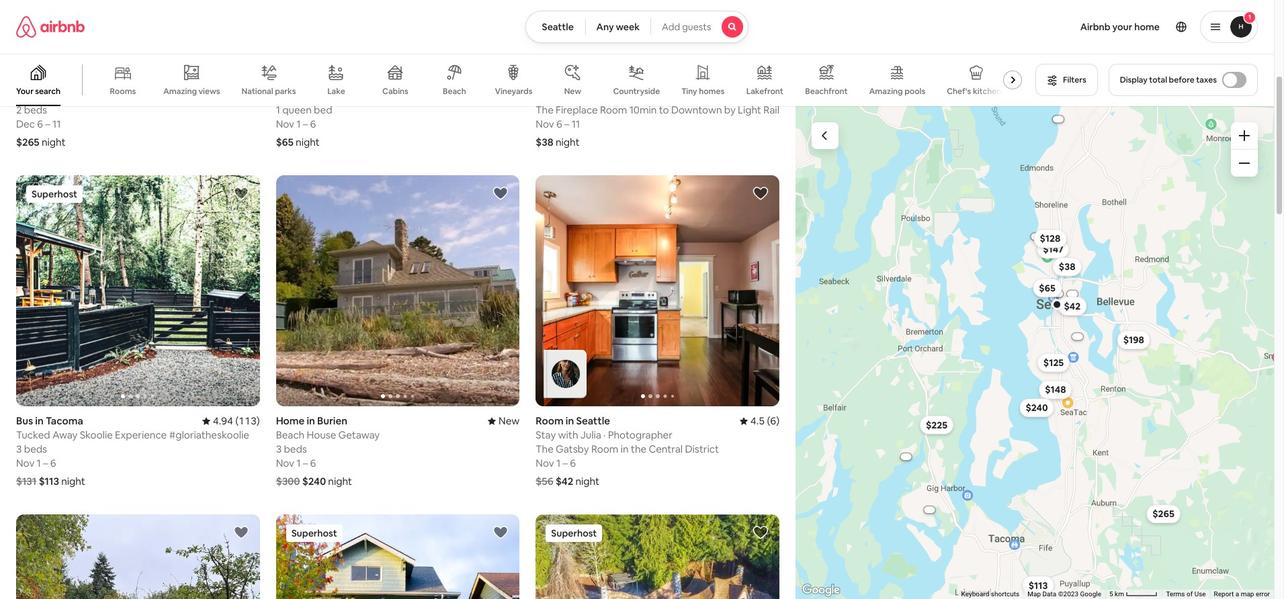Task type: locate. For each thing, give the bounding box(es) containing it.
– down the tucked
[[43, 457, 48, 470]]

beds
[[24, 103, 47, 116], [24, 443, 47, 456], [284, 443, 307, 456]]

– down queen
[[303, 117, 308, 130]]

beach inside group
[[443, 86, 466, 97]]

11
[[52, 117, 61, 130], [572, 117, 580, 130]]

0 vertical spatial yurt
[[16, 75, 37, 88]]

1 horizontal spatial $113
[[1029, 580, 1048, 592]]

zoom in image
[[1239, 130, 1250, 141]]

seattle inside apartment in seattle seattle's peach crown - 87 walkscore! 1 queen bed nov 1 – 6 $65 night
[[341, 75, 375, 88]]

0 vertical spatial $42
[[1064, 300, 1081, 312]]

$265 inside button
[[1153, 508, 1175, 520]]

in left the
[[621, 443, 629, 456]]

shortcuts
[[991, 591, 1020, 598]]

$240 inside button
[[1026, 402, 1048, 414]]

0 vertical spatial $65
[[276, 135, 294, 148]]

new place to stay image for the fireplace room 10min to downtown by light rail nov 6 – 11 $38 night
[[748, 75, 779, 88]]

your search
[[16, 86, 60, 97]]

0 horizontal spatial beach
[[276, 429, 305, 442]]

$225
[[926, 419, 948, 431]]

beds inside bus in tacoma tucked away skoolie experience  #gloriatheskoolie 3 beds nov 1 – 6 $131 $113 night
[[24, 443, 47, 456]]

$113 right $131
[[39, 475, 59, 488]]

2 3 from the left
[[276, 443, 282, 456]]

$42 right $56
[[556, 475, 573, 488]]

beach left vineyards
[[443, 86, 466, 97]]

1 julia from the top
[[580, 89, 601, 102]]

$240 right $300
[[302, 475, 326, 488]]

nov up $300
[[276, 457, 294, 470]]

2
[[16, 103, 22, 116]]

– down gatsby on the left
[[563, 457, 568, 470]]

add to wishlist: home in olalla image
[[753, 525, 769, 541]]

seattle button
[[525, 11, 586, 43]]

in up stay with julia
[[566, 75, 574, 88]]

$38 down stay with julia
[[536, 135, 553, 148]]

amazing left views
[[163, 86, 197, 97]]

3
[[16, 443, 22, 456], [276, 443, 282, 456]]

1
[[1248, 13, 1251, 22], [276, 103, 280, 116], [296, 117, 301, 130], [37, 457, 41, 470], [296, 457, 301, 470], [556, 457, 561, 470]]

nov
[[276, 117, 294, 130], [536, 117, 554, 130], [16, 457, 34, 470], [276, 457, 294, 470], [536, 457, 554, 470]]

the right at at left
[[124, 89, 142, 102]]

map
[[1241, 591, 1254, 598]]

None search field
[[525, 11, 749, 43]]

in inside bus in tacoma tucked away skoolie experience  #gloriatheskoolie 3 beds nov 1 – 6 $131 $113 night
[[35, 415, 44, 427]]

1 button
[[1200, 11, 1258, 43]]

seattle up ·
[[576, 415, 610, 427]]

11 inside yurt in auburn viking luxury hygge at the jarl's yurt & spa 2 beds dec 6 – 11 $265 night
[[52, 117, 61, 130]]

1 vertical spatial $265
[[1153, 508, 1175, 520]]

room down countryside
[[600, 103, 627, 116]]

the left gatsby on the left
[[536, 443, 554, 456]]

$56
[[536, 475, 553, 488]]

0 vertical spatial $265
[[16, 135, 39, 148]]

1 vertical spatial with
[[558, 429, 578, 442]]

6 inside the fireplace room 10min to downtown by light rail nov 6 – 11 $38 night
[[556, 117, 562, 130]]

– inside yurt in auburn viking luxury hygge at the jarl's yurt & spa 2 beds dec 6 – 11 $265 night
[[45, 117, 50, 130]]

amazing left pools
[[869, 86, 903, 97]]

report a map error link
[[1214, 591, 1270, 598]]

1 vertical spatial $38
[[1059, 261, 1076, 273]]

photographer up 10min
[[608, 89, 673, 102]]

beds down the home
[[284, 443, 307, 456]]

$38 inside the fireplace room 10min to downtown by light rail nov 6 – 11 $38 night
[[536, 135, 553, 148]]

$113 button
[[1023, 576, 1054, 595]]

terms
[[1166, 591, 1185, 598]]

$42
[[1064, 300, 1081, 312], [556, 475, 573, 488]]

night down house
[[328, 475, 352, 488]]

3 inside bus in tacoma tucked away skoolie experience  #gloriatheskoolie 3 beds nov 1 – 6 $131 $113 night
[[16, 443, 22, 456]]

group
[[536, 0, 779, 67], [0, 54, 1028, 106], [16, 175, 260, 407], [276, 175, 520, 407], [536, 175, 779, 407], [16, 515, 260, 599], [276, 515, 520, 599], [536, 515, 779, 599]]

6 down away
[[50, 457, 56, 470]]

central
[[649, 443, 683, 456]]

google image
[[799, 582, 843, 599]]

beds down the tucked
[[24, 443, 47, 456]]

·
[[603, 429, 606, 442]]

1 vertical spatial photographer
[[608, 429, 673, 442]]

$148 button
[[1039, 381, 1072, 399]]

night down fireplace
[[556, 135, 580, 148]]

2 11 from the left
[[572, 117, 580, 130]]

87
[[387, 89, 398, 102]]

national parks
[[242, 86, 296, 97]]

$240 button
[[1020, 399, 1054, 418]]

nov down queen
[[276, 117, 294, 130]]

$125 button
[[1037, 354, 1070, 372]]

3 down the home
[[276, 443, 282, 456]]

away
[[52, 429, 78, 442]]

11 inside the fireplace room 10min to downtown by light rail nov 6 – 11 $38 night
[[572, 117, 580, 130]]

$265 button
[[1147, 505, 1181, 524]]

2 vertical spatial the
[[536, 443, 554, 456]]

1 horizontal spatial amazing
[[869, 86, 903, 97]]

1 horizontal spatial $38
[[1059, 261, 1076, 273]]

$42 down '$65 $38'
[[1064, 300, 1081, 312]]

in inside home in burien beach house getaway 3 beds nov 1 – 6 $300 $240 night
[[307, 415, 315, 427]]

1 horizontal spatial yurt
[[170, 89, 189, 102]]

in for apartment in seattle seattle's peach crown - 87 walkscore! 1 queen bed nov 1 – 6 $65 night
[[331, 75, 339, 88]]

2 stay from the top
[[536, 429, 556, 442]]

seattle up the crown
[[341, 75, 375, 88]]

viking
[[16, 89, 45, 102]]

night inside home in burien beach house getaway 3 beds nov 1 – 6 $300 $240 night
[[328, 475, 352, 488]]

0 vertical spatial beach
[[443, 86, 466, 97]]

0 horizontal spatial $42
[[556, 475, 573, 488]]

add guests button
[[650, 11, 749, 43]]

$65
[[276, 135, 294, 148], [1039, 282, 1056, 294]]

new place to stay image for apartment in seattle seattle's peach crown - 87 walkscore! 1 queen bed nov 1 – 6 $65 night
[[488, 75, 520, 88]]

2 photographer from the top
[[608, 429, 673, 442]]

in up peach at left top
[[331, 75, 339, 88]]

nov inside bus in tacoma tucked away skoolie experience  #gloriatheskoolie 3 beds nov 1 – 6 $131 $113 night
[[16, 457, 34, 470]]

1 horizontal spatial $265
[[1153, 508, 1175, 520]]

apartment in seattle seattle's peach crown - 87 walkscore! 1 queen bed nov 1 – 6 $65 night
[[276, 75, 451, 148]]

0 vertical spatial $38
[[536, 135, 553, 148]]

stay
[[536, 89, 556, 102], [536, 429, 556, 442]]

0 horizontal spatial $113
[[39, 475, 59, 488]]

6 down house
[[310, 457, 316, 470]]

nov up $56
[[536, 457, 554, 470]]

1 vertical spatial julia
[[580, 429, 601, 442]]

3 down the tucked
[[16, 443, 22, 456]]

seattle inside button
[[542, 21, 574, 33]]

1 vertical spatial stay
[[536, 429, 556, 442]]

filters
[[1063, 75, 1086, 85]]

1 horizontal spatial 3
[[276, 443, 282, 456]]

in inside apartment in seattle seattle's peach crown - 87 walkscore! 1 queen bed nov 1 – 6 $65 night
[[331, 75, 339, 88]]

$65 down queen
[[276, 135, 294, 148]]

night down gatsby on the left
[[575, 475, 599, 488]]

0 vertical spatial the
[[124, 89, 142, 102]]

nov inside apartment in seattle seattle's peach crown - 87 walkscore! 1 queen bed nov 1 – 6 $65 night
[[276, 117, 294, 130]]

national
[[242, 86, 273, 97]]

district
[[685, 443, 719, 456]]

in up gatsby on the left
[[566, 415, 574, 427]]

0 vertical spatial $240
[[1026, 402, 1048, 414]]

downtown
[[671, 103, 722, 116]]

2 with from the top
[[558, 429, 578, 442]]

seattle inside "room in seattle stay with julia · photographer the gatsby room in the central district nov 1 – 6 $56 $42 night"
[[576, 415, 610, 427]]

– down house
[[303, 457, 308, 470]]

peach
[[318, 89, 346, 102]]

in for bus in tacoma tucked away skoolie experience  #gloriatheskoolie 3 beds nov 1 – 6 $131 $113 night
[[35, 415, 44, 427]]

0 vertical spatial photographer
[[608, 89, 673, 102]]

nov up $131
[[16, 457, 34, 470]]

in up "viking"
[[39, 75, 47, 88]]

stay up gatsby on the left
[[536, 429, 556, 442]]

– inside home in burien beach house getaway 3 beds nov 1 – 6 $300 $240 night
[[303, 457, 308, 470]]

0 horizontal spatial $265
[[16, 135, 39, 148]]

6 inside bus in tacoma tucked away skoolie experience  #gloriatheskoolie 3 beds nov 1 – 6 $131 $113 night
[[50, 457, 56, 470]]

2 julia from the top
[[580, 429, 601, 442]]

1 horizontal spatial beach
[[443, 86, 466, 97]]

beach
[[443, 86, 466, 97], [276, 429, 305, 442]]

– right "dec"
[[45, 117, 50, 130]]

6 down bed
[[310, 117, 316, 130]]

julia left ·
[[580, 429, 601, 442]]

home
[[1134, 21, 1160, 33]]

new place to stay image for home in burien beach house getaway 3 beds nov 1 – 6 $300 $240 night
[[488, 415, 520, 427]]

0 horizontal spatial amazing
[[163, 86, 197, 97]]

1 horizontal spatial $42
[[1064, 300, 1081, 312]]

tucked
[[16, 429, 50, 442]]

burien
[[317, 415, 347, 427]]

bus
[[16, 415, 33, 427]]

6
[[37, 117, 43, 130], [310, 117, 316, 130], [556, 117, 562, 130], [50, 457, 56, 470], [310, 457, 316, 470], [570, 457, 576, 470]]

seattle up stay with julia
[[576, 75, 610, 88]]

4.5 out of 5 average rating,  6 reviews image
[[740, 415, 779, 427]]

new place to stay image
[[488, 75, 520, 88], [748, 75, 779, 88], [488, 415, 520, 427]]

beds inside yurt in auburn viking luxury hygge at the jarl's yurt & spa 2 beds dec 6 – 11 $265 night
[[24, 103, 47, 116]]

– inside the fireplace room 10min to downtown by light rail nov 6 – 11 $38 night
[[564, 117, 569, 130]]

julia
[[580, 89, 601, 102], [580, 429, 601, 442]]

0 horizontal spatial $38
[[536, 135, 553, 148]]

in inside yurt in auburn viking luxury hygge at the jarl's yurt & spa 2 beds dec 6 – 11 $265 night
[[39, 75, 47, 88]]

0 vertical spatial julia
[[580, 89, 601, 102]]

$65 down $38 button at the top right
[[1039, 282, 1056, 294]]

0 vertical spatial stay
[[536, 89, 556, 102]]

room
[[536, 75, 564, 88], [600, 103, 627, 116], [536, 415, 564, 427], [591, 443, 618, 456]]

in for home in burien beach house getaway 3 beds nov 1 – 6 $300 $240 night
[[307, 415, 315, 427]]

amazing pools
[[869, 86, 925, 97]]

with down 'room in seattle'
[[558, 89, 578, 102]]

6 right "dec"
[[37, 117, 43, 130]]

add to wishlist: bus in tacoma image
[[233, 185, 249, 201]]

1 vertical spatial $65
[[1039, 282, 1056, 294]]

1 11 from the left
[[52, 117, 61, 130]]

seattle left the 'any'
[[542, 21, 574, 33]]

night down luxury
[[42, 135, 66, 148]]

beds down "viking"
[[24, 103, 47, 116]]

1 vertical spatial beach
[[276, 429, 305, 442]]

nov down stay with julia
[[536, 117, 554, 130]]

photographer up the
[[608, 429, 673, 442]]

stay inside "room in seattle stay with julia · photographer the gatsby room in the central district nov 1 – 6 $56 $42 night"
[[536, 429, 556, 442]]

countryside
[[613, 86, 660, 97]]

the inside the fireplace room 10min to downtown by light rail nov 6 – 11 $38 night
[[536, 103, 554, 116]]

1 vertical spatial $113
[[1029, 580, 1048, 592]]

yurt up "viking"
[[16, 75, 37, 88]]

beach inside home in burien beach house getaway 3 beds nov 1 – 6 $300 $240 night
[[276, 429, 305, 442]]

amazing
[[163, 86, 197, 97], [869, 86, 903, 97]]

$265
[[16, 135, 39, 148], [1153, 508, 1175, 520]]

in right bus
[[35, 415, 44, 427]]

$65 $38
[[1039, 261, 1076, 294]]

1 horizontal spatial $65
[[1039, 282, 1056, 294]]

11 down luxury
[[52, 117, 61, 130]]

1 vertical spatial $42
[[556, 475, 573, 488]]

1 3 from the left
[[16, 443, 22, 456]]

$113 left the ©2023
[[1029, 580, 1048, 592]]

1 horizontal spatial 11
[[572, 117, 580, 130]]

1 horizontal spatial $240
[[1026, 402, 1048, 414]]

with up gatsby on the left
[[558, 429, 578, 442]]

#gloriatheskoolie
[[169, 429, 249, 442]]

tacoma
[[46, 415, 83, 427]]

5.0 out of 5 average rating,  31 reviews image
[[214, 75, 260, 88]]

dec
[[16, 117, 35, 130]]

crown
[[348, 89, 379, 102]]

$42 button
[[1058, 297, 1087, 316]]

6 down gatsby on the left
[[570, 457, 576, 470]]

0 horizontal spatial 11
[[52, 117, 61, 130]]

in for yurt in auburn viking luxury hygge at the jarl's yurt & spa 2 beds dec 6 – 11 $265 night
[[39, 75, 47, 88]]

the down stay with julia
[[536, 103, 554, 116]]

week
[[616, 21, 640, 33]]

6 inside yurt in auburn viking luxury hygge at the jarl's yurt & spa 2 beds dec 6 – 11 $265 night
[[37, 117, 43, 130]]

6 down fireplace
[[556, 117, 562, 130]]

keyboard shortcuts
[[961, 591, 1020, 598]]

beach down the home
[[276, 429, 305, 442]]

11 down fireplace
[[572, 117, 580, 130]]

room in seattle stay with julia · photographer the gatsby room in the central district nov 1 – 6 $56 $42 night
[[536, 415, 719, 488]]

0 vertical spatial $113
[[39, 475, 59, 488]]

– down fireplace
[[564, 117, 569, 130]]

night right $131
[[61, 475, 85, 488]]

queen
[[282, 103, 312, 116]]

0 vertical spatial with
[[558, 89, 578, 102]]

0 horizontal spatial $240
[[302, 475, 326, 488]]

night down queen
[[296, 135, 320, 148]]

seattle for room in seattle stay with julia · photographer the gatsby room in the central district nov 1 – 6 $56 $42 night
[[576, 415, 610, 427]]

$240
[[1026, 402, 1048, 414], [302, 475, 326, 488]]

light
[[738, 103, 761, 116]]

0 horizontal spatial $65
[[276, 135, 294, 148]]

1 vertical spatial the
[[536, 103, 554, 116]]

map data ©2023 google
[[1028, 591, 1101, 598]]

1 photographer from the top
[[608, 89, 673, 102]]

$225 button
[[920, 416, 954, 435]]

the inside yurt in auburn viking luxury hygge at the jarl's yurt & spa 2 beds dec 6 – 11 $265 night
[[124, 89, 142, 102]]

stay down 'room in seattle'
[[536, 89, 556, 102]]

(6)
[[767, 415, 779, 427]]

$38 down $147 at the right of page
[[1059, 261, 1076, 273]]

$265 inside yurt in auburn viking luxury hygge at the jarl's yurt & spa 2 beds dec 6 – 11 $265 night
[[16, 135, 39, 148]]

amazing for amazing pools
[[869, 86, 903, 97]]

1 stay from the top
[[536, 89, 556, 102]]

$65 inside '$65 $38'
[[1039, 282, 1056, 294]]

julia up fireplace
[[580, 89, 601, 102]]

before
[[1169, 75, 1195, 85]]

$240 down $148 button
[[1026, 402, 1048, 414]]

0 horizontal spatial 3
[[16, 443, 22, 456]]

0 horizontal spatial yurt
[[16, 75, 37, 88]]

1 vertical spatial $240
[[302, 475, 326, 488]]

in up house
[[307, 415, 315, 427]]

yurt left '&'
[[170, 89, 189, 102]]

4.94
[[213, 415, 233, 427]]



Task type: describe. For each thing, give the bounding box(es) containing it.
julia inside "room in seattle stay with julia · photographer the gatsby room in the central district nov 1 – 6 $56 $42 night"
[[580, 429, 601, 442]]

by
[[724, 103, 736, 116]]

home in burien beach house getaway 3 beds nov 1 – 6 $300 $240 night
[[276, 415, 380, 488]]

nov inside "room in seattle stay with julia · photographer the gatsby room in the central district nov 1 – 6 $56 $42 night"
[[536, 457, 554, 470]]

seattle for apartment in seattle seattle's peach crown - 87 walkscore! 1 queen bed nov 1 – 6 $65 night
[[341, 75, 375, 88]]

seattle for room in seattle
[[576, 75, 610, 88]]

room inside the fireplace room 10min to downtown by light rail nov 6 – 11 $38 night
[[600, 103, 627, 116]]

photographer inside "room in seattle stay with julia · photographer the gatsby room in the central district nov 1 – 6 $56 $42 night"
[[608, 429, 673, 442]]

airbnb
[[1080, 21, 1111, 33]]

hygge
[[80, 89, 111, 102]]

your
[[16, 86, 33, 97]]

amazing for amazing views
[[163, 86, 197, 97]]

gatsby
[[556, 443, 589, 456]]

google map
showing 41 stays. region
[[796, 106, 1283, 599]]

4.5
[[750, 415, 765, 427]]

total
[[1149, 75, 1167, 85]]

1 inside the 1 dropdown button
[[1248, 13, 1251, 22]]

luxury
[[47, 89, 78, 102]]

$148
[[1045, 384, 1066, 396]]

6 inside apartment in seattle seattle's peach crown - 87 walkscore! 1 queen bed nov 1 – 6 $65 night
[[310, 117, 316, 130]]

1 inside home in burien beach house getaway 3 beds nov 1 – 6 $300 $240 night
[[296, 457, 301, 470]]

display total before taxes button
[[1109, 64, 1258, 96]]

$128
[[1040, 233, 1061, 245]]

rail
[[764, 103, 779, 116]]

profile element
[[765, 0, 1258, 54]]

spa
[[201, 89, 218, 102]]

kitchens
[[973, 86, 1005, 97]]

home
[[276, 415, 305, 427]]

add to wishlist: room in seattle image
[[753, 185, 769, 201]]

experience
[[115, 429, 167, 442]]

km
[[1115, 591, 1124, 598]]

$198
[[1123, 334, 1144, 346]]

the inside "room in seattle stay with julia · photographer the gatsby room in the central district nov 1 – 6 $56 $42 night"
[[536, 443, 554, 456]]

any week
[[596, 21, 640, 33]]

$113 inside bus in tacoma tucked away skoolie experience  #gloriatheskoolie 3 beds nov 1 – 6 $131 $113 night
[[39, 475, 59, 488]]

$42 inside button
[[1064, 300, 1081, 312]]

$128 button
[[1034, 229, 1067, 248]]

with inside "room in seattle stay with julia · photographer the gatsby room in the central district nov 1 – 6 $56 $42 night"
[[558, 429, 578, 442]]

getaway
[[338, 429, 380, 442]]

– inside apartment in seattle seattle's peach crown - 87 walkscore! 1 queen bed nov 1 – 6 $65 night
[[303, 117, 308, 130]]

google
[[1080, 591, 1101, 598]]

3 inside home in burien beach house getaway 3 beds nov 1 – 6 $300 $240 night
[[276, 443, 282, 456]]

any
[[596, 21, 614, 33]]

&
[[192, 89, 199, 102]]

keyboard shortcuts button
[[961, 590, 1020, 599]]

zoom out image
[[1239, 158, 1250, 169]]

1 vertical spatial yurt
[[170, 89, 189, 102]]

seattle's
[[276, 89, 315, 102]]

beachfront
[[805, 86, 848, 97]]

room up gatsby on the left
[[536, 415, 564, 427]]

display total before taxes
[[1120, 75, 1217, 85]]

use
[[1195, 591, 1206, 598]]

4.94 out of 5 average rating,  113 reviews image
[[202, 415, 260, 427]]

none search field containing seattle
[[525, 11, 749, 43]]

error
[[1256, 591, 1270, 598]]

room up stay with julia
[[536, 75, 564, 88]]

amazing views
[[163, 86, 220, 97]]

– inside "room in seattle stay with julia · photographer the gatsby room in the central district nov 1 – 6 $56 $42 night"
[[563, 457, 568, 470]]

room down ·
[[591, 443, 618, 456]]

6 inside "room in seattle stay with julia · photographer the gatsby room in the central district nov 1 – 6 $56 $42 night"
[[570, 457, 576, 470]]

beds inside home in burien beach house getaway 3 beds nov 1 – 6 $300 $240 night
[[284, 443, 307, 456]]

night inside bus in tacoma tucked away skoolie experience  #gloriatheskoolie 3 beds nov 1 – 6 $131 $113 night
[[61, 475, 85, 488]]

add to wishlist: home in bellevue image
[[233, 525, 249, 541]]

add to wishlist: home in seattle image
[[493, 525, 509, 541]]

in for room in seattle
[[566, 75, 574, 88]]

bed
[[314, 103, 332, 116]]

group containing amazing views
[[0, 54, 1028, 106]]

$125
[[1043, 357, 1064, 369]]

keyboard
[[961, 591, 989, 598]]

$42 inside "room in seattle stay with julia · photographer the gatsby room in the central district nov 1 – 6 $56 $42 night"
[[556, 475, 573, 488]]

apartment
[[276, 75, 329, 88]]

map
[[1028, 591, 1041, 598]]

filters button
[[1036, 64, 1098, 96]]

display
[[1120, 75, 1148, 85]]

5.0
[[225, 75, 239, 88]]

search
[[35, 86, 60, 97]]

– inside bus in tacoma tucked away skoolie experience  #gloriatheskoolie 3 beds nov 1 – 6 $131 $113 night
[[43, 457, 48, 470]]

a
[[1236, 591, 1239, 598]]

bus in tacoma tucked away skoolie experience  #gloriatheskoolie 3 beds nov 1 – 6 $131 $113 night
[[16, 415, 249, 488]]

nov inside the fireplace room 10min to downtown by light rail nov 6 – 11 $38 night
[[536, 117, 554, 130]]

$65 inside apartment in seattle seattle's peach crown - 87 walkscore! 1 queen bed nov 1 – 6 $65 night
[[276, 135, 294, 148]]

airbnb your home link
[[1072, 13, 1168, 41]]

walkscore!
[[400, 89, 451, 102]]

jarl's
[[144, 89, 168, 102]]

1 inside "room in seattle stay with julia · photographer the gatsby room in the central district nov 1 – 6 $56 $42 night"
[[556, 457, 561, 470]]

night inside the fireplace room 10min to downtown by light rail nov 6 – 11 $38 night
[[556, 135, 580, 148]]

$38 button
[[1053, 258, 1082, 276]]

$300
[[276, 475, 300, 488]]

taxes
[[1196, 75, 1217, 85]]

yurt in auburn viking luxury hygge at the jarl's yurt & spa 2 beds dec 6 – 11 $265 night
[[16, 75, 218, 148]]

$65 button
[[1033, 279, 1062, 298]]

6 inside home in burien beach house getaway 3 beds nov 1 – 6 $300 $240 night
[[310, 457, 316, 470]]

stay with julia
[[536, 89, 601, 102]]

nov inside home in burien beach house getaway 3 beds nov 1 – 6 $300 $240 night
[[276, 457, 294, 470]]

add to wishlist: home in burien image
[[493, 185, 509, 201]]

add
[[662, 21, 680, 33]]

tiny homes
[[681, 86, 725, 97]]

night inside yurt in auburn viking luxury hygge at the jarl's yurt & spa 2 beds dec 6 – 11 $265 night
[[42, 135, 66, 148]]

airbnb your home
[[1080, 21, 1160, 33]]

in for room in seattle stay with julia · photographer the gatsby room in the central district nov 1 – 6 $56 $42 night
[[566, 415, 574, 427]]

5
[[1109, 591, 1113, 598]]

5 km button
[[1105, 590, 1162, 599]]

tiny
[[681, 86, 697, 97]]

fireplace
[[556, 103, 598, 116]]

-
[[381, 89, 385, 102]]

parks
[[275, 86, 296, 97]]

4.5 (6)
[[750, 415, 779, 427]]

$131
[[16, 475, 37, 488]]

(31)
[[241, 75, 260, 88]]

lake
[[327, 86, 345, 97]]

$38 inside '$65 $38'
[[1059, 261, 1076, 273]]

your
[[1113, 21, 1132, 33]]

new inside group
[[564, 86, 581, 97]]

1 inside bus in tacoma tucked away skoolie experience  #gloriatheskoolie 3 beds nov 1 – 6 $131 $113 night
[[37, 457, 41, 470]]

4.94 (113)
[[213, 415, 260, 427]]

homes
[[699, 86, 725, 97]]

(113)
[[235, 415, 260, 427]]

chef's
[[947, 86, 971, 97]]

pools
[[905, 86, 925, 97]]

views
[[199, 86, 220, 97]]

room in seattle
[[536, 75, 610, 88]]

5.0 (31)
[[225, 75, 260, 88]]

$240 inside home in burien beach house getaway 3 beds nov 1 – 6 $300 $240 night
[[302, 475, 326, 488]]

1 with from the top
[[558, 89, 578, 102]]

night inside apartment in seattle seattle's peach crown - 87 walkscore! 1 queen bed nov 1 – 6 $65 night
[[296, 135, 320, 148]]

night inside "room in seattle stay with julia · photographer the gatsby room in the central district nov 1 – 6 $56 $42 night"
[[575, 475, 599, 488]]

casino: snoqualmie casino image
[[1272, 352, 1283, 363]]

to
[[659, 103, 669, 116]]

$113 inside $113 button
[[1029, 580, 1048, 592]]

©2023
[[1058, 591, 1079, 598]]

chef's kitchens
[[947, 86, 1005, 97]]

$147
[[1043, 243, 1063, 255]]

any week button
[[585, 11, 651, 43]]

vineyards
[[495, 86, 532, 97]]

report
[[1214, 591, 1234, 598]]



Task type: vqa. For each thing, say whether or not it's contained in the screenshot.
'search field'
yes



